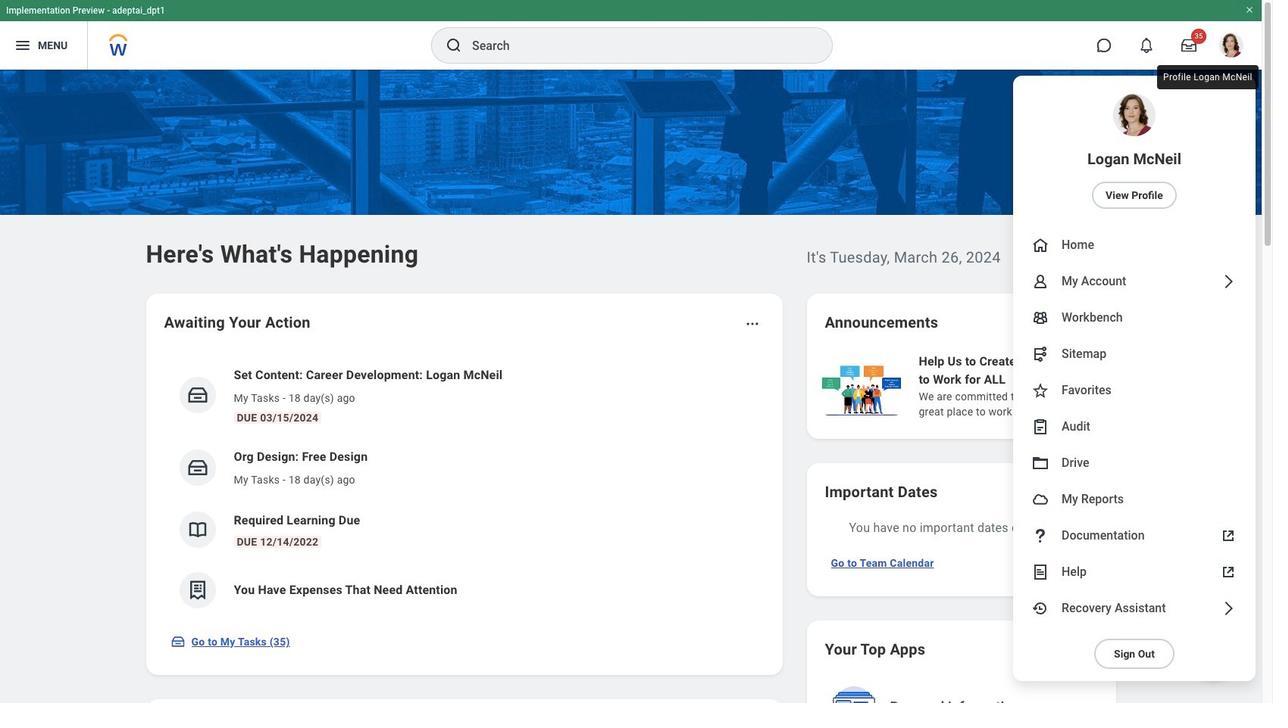 Task type: describe. For each thing, give the bounding box(es) containing it.
inbox large image
[[1181, 38, 1196, 53]]

chevron left small image
[[1051, 315, 1066, 330]]

home image
[[1031, 236, 1049, 255]]

question image
[[1031, 527, 1049, 546]]

avatar image
[[1031, 491, 1049, 509]]

book open image
[[186, 519, 209, 542]]

9 menu item from the top
[[1013, 482, 1256, 518]]

justify image
[[14, 36, 32, 55]]

4 menu item from the top
[[1013, 300, 1256, 336]]

folder open image
[[1031, 455, 1049, 473]]

notifications large image
[[1139, 38, 1154, 53]]

dashboard expenses image
[[186, 580, 209, 602]]

Search Workday  search field
[[472, 29, 801, 62]]

time image
[[1031, 600, 1049, 618]]

chevron right small image
[[1078, 315, 1093, 330]]

paste image
[[1031, 418, 1049, 436]]

8 menu item from the top
[[1013, 446, 1256, 482]]

0 horizontal spatial list
[[164, 355, 764, 621]]

5 menu item from the top
[[1013, 336, 1256, 373]]

inbox image
[[170, 635, 185, 650]]

chevron right image
[[1219, 273, 1237, 291]]

endpoints image
[[1031, 346, 1049, 364]]

6 menu item from the top
[[1013, 373, 1256, 409]]

close environment banner image
[[1245, 5, 1254, 14]]



Task type: locate. For each thing, give the bounding box(es) containing it.
logan mcneil image
[[1219, 33, 1243, 58]]

1 vertical spatial inbox image
[[186, 457, 209, 480]]

0 vertical spatial inbox image
[[186, 384, 209, 407]]

1 menu item from the top
[[1013, 76, 1256, 227]]

star image
[[1031, 382, 1049, 400]]

chevron right image
[[1219, 600, 1237, 618]]

ext link image for "question" image
[[1219, 527, 1237, 546]]

status
[[1015, 317, 1040, 329]]

10 menu item from the top
[[1013, 518, 1256, 555]]

3 menu item from the top
[[1013, 264, 1256, 300]]

11 menu item from the top
[[1013, 555, 1256, 591]]

main content
[[0, 70, 1273, 704]]

ext link image
[[1219, 527, 1237, 546], [1219, 564, 1237, 582]]

1 horizontal spatial list
[[819, 352, 1273, 421]]

2 menu item from the top
[[1013, 227, 1256, 264]]

2 inbox image from the top
[[186, 457, 209, 480]]

list
[[819, 352, 1273, 421], [164, 355, 764, 621]]

ext link image for document image
[[1219, 564, 1237, 582]]

1 vertical spatial ext link image
[[1219, 564, 1237, 582]]

0 vertical spatial ext link image
[[1219, 527, 1237, 546]]

1 ext link image from the top
[[1219, 527, 1237, 546]]

2 ext link image from the top
[[1219, 564, 1237, 582]]

user image
[[1031, 273, 1049, 291]]

inbox image
[[186, 384, 209, 407], [186, 457, 209, 480]]

search image
[[445, 36, 463, 55]]

1 inbox image from the top
[[186, 384, 209, 407]]

menu
[[1013, 76, 1256, 682]]

7 menu item from the top
[[1013, 409, 1256, 446]]

related actions image
[[744, 317, 760, 332]]

banner
[[0, 0, 1262, 682]]

12 menu item from the top
[[1013, 591, 1256, 627]]

menu item
[[1013, 76, 1256, 227], [1013, 227, 1256, 264], [1013, 264, 1256, 300], [1013, 300, 1256, 336], [1013, 336, 1256, 373], [1013, 373, 1256, 409], [1013, 409, 1256, 446], [1013, 446, 1256, 482], [1013, 482, 1256, 518], [1013, 518, 1256, 555], [1013, 555, 1256, 591], [1013, 591, 1256, 627]]

document image
[[1031, 564, 1049, 582]]

contact card matrix manager image
[[1031, 309, 1049, 327]]

tooltip
[[1154, 62, 1261, 92]]



Task type: vqa. For each thing, say whether or not it's contained in the screenshot.
tooltip
yes



